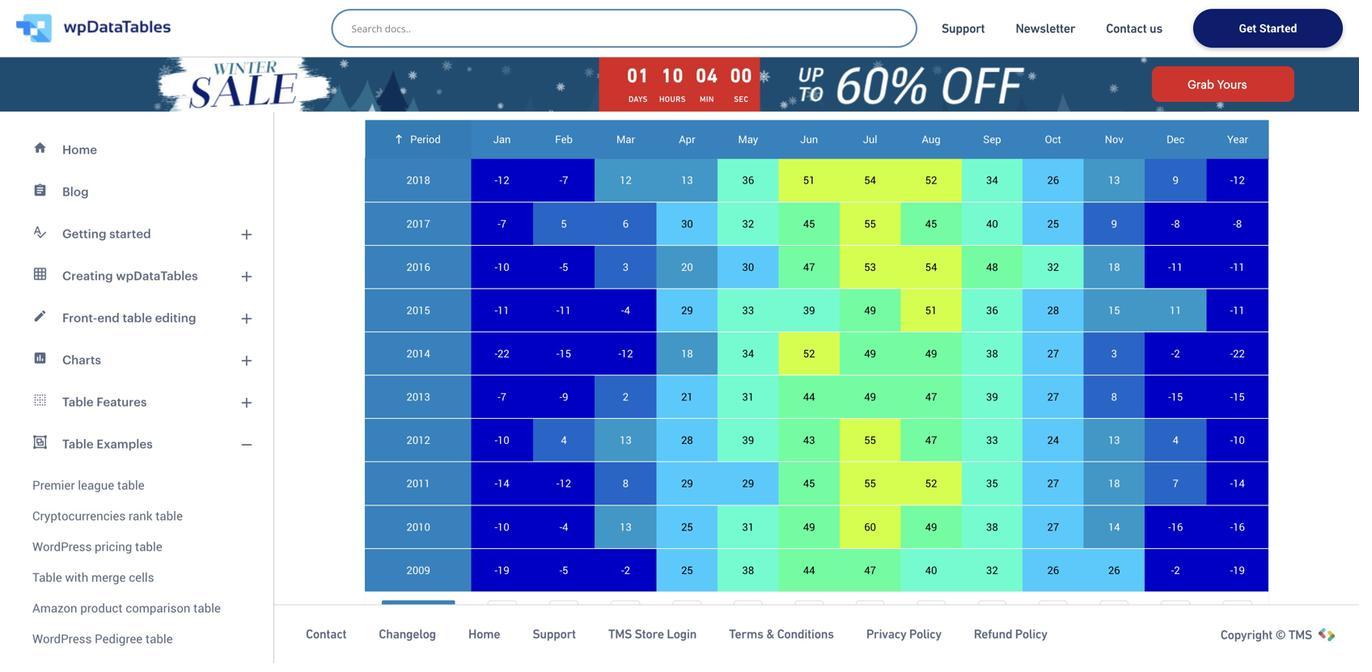 Task type: describe. For each thing, give the bounding box(es) containing it.
1 22 from the left
[[498, 346, 510, 361]]

0 vertical spatial 3
[[623, 260, 629, 274]]

Aug text field
[[917, 601, 946, 630]]

contact us link
[[1106, 20, 1163, 36]]

2018
[[407, 173, 430, 188]]

rank
[[129, 508, 153, 524]]

0 vertical spatial 30
[[681, 216, 693, 231]]

period for period button
[[406, 607, 441, 622]]

1 horizontal spatial 51
[[926, 303, 937, 318]]

support for rightmost support link
[[942, 21, 985, 36]]

wordpress pedigree table link
[[10, 624, 264, 655]]

filters
[[1233, 51, 1262, 67]]

1 horizontal spatial 30
[[743, 260, 754, 274]]

1 16 from the left
[[1172, 520, 1183, 534]]

cryptocurrencies rank table
[[32, 508, 183, 524]]

table with merge cells
[[32, 569, 154, 586]]

cryptocurrencies
[[32, 508, 126, 524]]

2012
[[407, 433, 430, 448]]

Jul text field
[[856, 601, 885, 630]]

product
[[80, 600, 123, 617]]

26 for 32
[[1048, 563, 1060, 578]]

terms & conditions
[[729, 627, 834, 642]]

conditions
[[777, 627, 834, 642]]

wpdatatables
[[116, 269, 198, 283]]

0 vertical spatial 36
[[743, 173, 754, 188]]

1 horizontal spatial support link
[[942, 20, 985, 36]]

newsletter
[[1016, 21, 1076, 36]]

04
[[696, 64, 718, 87]]

login
[[667, 627, 697, 642]]

cryptocurrencies rank table link
[[10, 501, 264, 532]]

table examples link
[[10, 423, 264, 465]]

oct: activate to sort column ascending element
[[1023, 120, 1084, 159]]

-5 for -10
[[560, 260, 568, 274]]

apr
[[679, 132, 696, 147]]

blog link
[[10, 171, 264, 213]]

1 vertical spatial 40
[[926, 563, 937, 578]]

aug: activate to sort column ascending element
[[901, 120, 962, 159]]

clear
[[1204, 51, 1230, 67]]

comparison
[[126, 600, 191, 617]]

45 for 52
[[804, 476, 815, 491]]

18 for 55
[[1109, 476, 1121, 491]]

1 vertical spatial -4
[[560, 520, 568, 534]]

front-
[[62, 311, 97, 325]]

60
[[865, 520, 876, 534]]

grab yours link
[[1152, 66, 1295, 102]]

1 horizontal spatial 32
[[987, 563, 998, 578]]

52 for 54
[[926, 173, 937, 188]]

blog
[[62, 185, 89, 199]]

year: activate to sort column ascending element
[[1207, 120, 1269, 159]]

2 -14 from the left
[[1231, 476, 1245, 491]]

0 vertical spatial 25
[[1048, 216, 1060, 231]]

20
[[681, 260, 693, 274]]

0 horizontal spatial 32
[[743, 216, 754, 231]]

38 for 60
[[987, 520, 998, 534]]

may
[[738, 132, 759, 147]]

refund policy
[[974, 627, 1048, 642]]

cells
[[129, 569, 154, 586]]

55 for 45
[[865, 216, 876, 231]]

premier
[[32, 477, 75, 494]]

period: activate to sort column ascending element
[[365, 120, 471, 159]]

25 for 47
[[681, 563, 693, 578]]

Jun text field
[[795, 601, 824, 630]]

terms & conditions link
[[729, 627, 834, 643]]

26 up nov text box
[[1109, 563, 1121, 578]]

tms store login link
[[608, 627, 697, 643]]

2 vertical spatial 38
[[743, 563, 754, 578]]

entries
[[1222, 89, 1257, 104]]

0 vertical spatial 33
[[743, 303, 754, 318]]

print
[[514, 51, 538, 67]]

27 for 14
[[1048, 520, 1060, 534]]

1 horizontal spatial home
[[469, 627, 500, 642]]

24
[[1048, 433, 1060, 448]]

dec: activate to sort column ascending element
[[1145, 120, 1207, 159]]

-10 for 31
[[495, 520, 510, 534]]

1 horizontal spatial 39
[[804, 303, 815, 318]]

premier league table
[[32, 477, 145, 494]]

getting started link
[[10, 213, 264, 255]]

&
[[766, 627, 775, 642]]

nov: activate to sort column ascending element
[[1084, 120, 1145, 159]]

18 for 53
[[1109, 260, 1121, 274]]

1 vertical spatial 28
[[681, 433, 693, 448]]

Apr text field
[[673, 601, 702, 630]]

0 horizontal spatial support link
[[533, 627, 576, 643]]

1 horizontal spatial 3
[[1112, 346, 1118, 361]]

0 vertical spatial 34
[[987, 173, 998, 188]]

1 -16 from the left
[[1169, 520, 1183, 534]]

Feb number field
[[549, 601, 579, 630]]

2009
[[407, 563, 430, 578]]

wpdatatables - tables and charts manager wordpress plugin image
[[16, 14, 171, 43]]

-10 for 39
[[495, 433, 510, 448]]

table for table features
[[62, 395, 94, 409]]

2 16 from the left
[[1233, 520, 1245, 534]]

0 horizontal spatial 14
[[498, 476, 510, 491]]

jan: activate to sort column ascending element
[[471, 120, 533, 159]]

1 -8 from the left
[[1172, 216, 1180, 231]]

0 vertical spatial 5
[[561, 216, 567, 231]]

0 horizontal spatial 54
[[865, 173, 876, 188]]

merge
[[91, 569, 126, 586]]

oct
[[1045, 132, 1062, 147]]

jan
[[493, 132, 511, 147]]

1 horizontal spatial home link
[[469, 627, 500, 643]]

print button
[[481, 43, 554, 75]]

columns button
[[365, 43, 471, 75]]

copyright
[[1221, 628, 1273, 643]]

31 for 21
[[743, 390, 754, 404]]

features
[[97, 395, 147, 409]]

0 horizontal spatial -15
[[557, 346, 571, 361]]

tms store login
[[608, 627, 697, 642]]

pricing
[[95, 539, 132, 555]]

1 horizontal spatial 33
[[987, 433, 998, 448]]

2 horizontal spatial -15
[[1231, 390, 1245, 404]]

amazon
[[32, 600, 77, 617]]

policy for refund policy
[[1015, 627, 1048, 642]]

1 horizontal spatial 36
[[987, 303, 998, 318]]

contact link
[[306, 627, 347, 643]]

27 for 3
[[1048, 346, 1060, 361]]

-7 for 5
[[498, 216, 507, 231]]

wordpress pedigree table
[[32, 631, 173, 647]]

min
[[700, 95, 714, 104]]

35
[[987, 476, 998, 491]]

-5 for -19
[[560, 563, 568, 578]]

55 for 47
[[865, 433, 876, 448]]

Search form search field
[[352, 17, 906, 40]]

10 for 4
[[498, 433, 510, 448]]

1 horizontal spatial -15
[[1169, 390, 1183, 404]]

10 for -5
[[498, 260, 510, 274]]

0 horizontal spatial 39
[[743, 433, 754, 448]]

terms
[[729, 627, 764, 642]]

clear filters button
[[1197, 43, 1270, 75]]

table for front-end table editing
[[123, 311, 152, 325]]

2 -22 from the left
[[1231, 346, 1245, 361]]

editing
[[155, 311, 196, 325]]

nov
[[1105, 132, 1124, 147]]

Year number field
[[1223, 601, 1253, 630]]

creating wpdatatables link
[[10, 255, 264, 297]]

get
[[1240, 20, 1257, 36]]

2 -16 from the left
[[1231, 520, 1245, 534]]

0 vertical spatial 9
[[1173, 173, 1179, 188]]

1 -19 from the left
[[495, 563, 510, 578]]

0 vertical spatial home link
[[10, 129, 264, 171]]

jul
[[863, 132, 878, 147]]

29 for 29
[[681, 476, 693, 491]]

table for wordpress pricing table
[[135, 539, 162, 555]]

table for table examples
[[62, 437, 94, 451]]

Mar number field
[[611, 601, 641, 630]]

0 horizontal spatial home
[[62, 142, 97, 157]]

period for period: activate to sort column ascending element
[[410, 132, 441, 147]]

2017
[[407, 216, 430, 231]]

1 vertical spatial 54
[[926, 260, 937, 274]]

wordpress pricing table
[[32, 539, 162, 555]]

amazon product comparison table
[[32, 600, 221, 617]]

jul: activate to sort column ascending element
[[840, 120, 901, 159]]

1 19 from the left
[[498, 563, 510, 578]]

0 vertical spatial -7
[[560, 173, 568, 188]]

apr: activate to sort column ascending element
[[657, 120, 718, 159]]

43
[[804, 433, 815, 448]]

feb
[[555, 132, 573, 147]]

front-end table editing
[[62, 311, 196, 325]]

contact for contact
[[306, 627, 347, 642]]

sec
[[734, 95, 749, 104]]

53
[[865, 260, 876, 274]]

charts
[[62, 353, 101, 367]]

45 for 45
[[804, 216, 815, 231]]



Task type: vqa. For each thing, say whether or not it's contained in the screenshot.
30
yes



Task type: locate. For each thing, give the bounding box(es) containing it.
table up cells
[[135, 539, 162, 555]]

tms left store at bottom left
[[608, 627, 632, 642]]

wordpress down amazon
[[32, 631, 92, 647]]

-4
[[622, 303, 630, 318], [560, 520, 568, 534]]

1 horizontal spatial support
[[942, 21, 985, 36]]

2 vertical spatial 25
[[681, 563, 693, 578]]

3 55 from the top
[[865, 476, 876, 491]]

2 vertical spatial -7
[[498, 390, 507, 404]]

0 vertical spatial home
[[62, 142, 97, 157]]

2 31 from the top
[[743, 520, 754, 534]]

policy inside 'link'
[[1015, 627, 1048, 642]]

0 vertical spatial 31
[[743, 390, 754, 404]]

sep: activate to sort column ascending element
[[962, 120, 1023, 159]]

table down comparison
[[146, 631, 173, 647]]

2 -5 from the top
[[560, 563, 568, 578]]

started
[[109, 227, 151, 241]]

1 vertical spatial support link
[[533, 627, 576, 643]]

19 up year number field in the right of the page
[[1233, 563, 1245, 578]]

0 horizontal spatial -14
[[495, 476, 510, 491]]

0 horizontal spatial 19
[[498, 563, 510, 578]]

wordpress up with
[[32, 539, 92, 555]]

mar
[[617, 132, 635, 147]]

privacy
[[867, 627, 907, 642]]

0 horizontal spatial 3
[[623, 260, 629, 274]]

6
[[623, 216, 629, 231]]

7
[[563, 173, 568, 188], [501, 216, 507, 231], [501, 390, 507, 404], [1173, 476, 1179, 491]]

2
[[1175, 346, 1180, 361], [623, 390, 629, 404], [624, 563, 630, 578], [1175, 563, 1180, 578]]

1 vertical spatial 31
[[743, 520, 754, 534]]

-19
[[495, 563, 510, 578], [1231, 563, 1245, 578]]

table for table with merge cells
[[32, 569, 62, 586]]

1 horizontal spatial 40
[[987, 216, 998, 231]]

clear filters
[[1204, 51, 1262, 67]]

getting started
[[62, 227, 151, 241]]

33
[[743, 303, 754, 318], [987, 433, 998, 448]]

27 for 18
[[1048, 476, 1060, 491]]

25 for 60
[[681, 520, 693, 534]]

14
[[498, 476, 510, 491], [1233, 476, 1245, 491], [1109, 520, 1121, 534]]

29 for 33
[[681, 303, 693, 318]]

1 horizontal spatial contact
[[1106, 21, 1147, 36]]

0 vertical spatial 52
[[926, 173, 937, 188]]

jun: activate to sort column ascending element
[[779, 120, 840, 159]]

-8
[[1172, 216, 1180, 231], [1234, 216, 1242, 231]]

1 vertical spatial 9
[[1112, 216, 1118, 231]]

1 vertical spatial 34
[[743, 346, 754, 361]]

2011
[[407, 476, 430, 491]]

1 horizontal spatial -22
[[1231, 346, 1245, 361]]

55 up 60
[[865, 476, 876, 491]]

store
[[635, 627, 664, 642]]

0 vertical spatial 28
[[1048, 303, 1060, 318]]

Oct text field
[[1039, 601, 1068, 630]]

table for premier league table
[[117, 477, 145, 494]]

28
[[1048, 303, 1060, 318], [681, 433, 693, 448]]

-16
[[1169, 520, 1183, 534], [1231, 520, 1245, 534]]

period up changelog link
[[406, 607, 441, 622]]

3 27 from the top
[[1048, 476, 1060, 491]]

2013
[[407, 390, 430, 404]]

grab
[[1188, 78, 1215, 91]]

newsletter link
[[1016, 20, 1076, 36]]

Jan number field
[[487, 601, 517, 630]]

1 horizontal spatial -19
[[1231, 563, 1245, 578]]

table with merge cells link
[[10, 562, 264, 593]]

home link right period button
[[469, 627, 500, 643]]

table up premier league table
[[62, 437, 94, 451]]

1 vertical spatial 33
[[987, 433, 998, 448]]

0 horizontal spatial 34
[[743, 346, 754, 361]]

40 up aug text field
[[926, 563, 937, 578]]

54
[[865, 173, 876, 188], [926, 260, 937, 274]]

tms
[[608, 627, 632, 642], [1289, 628, 1313, 643]]

jun
[[801, 132, 818, 147]]

2 -19 from the left
[[1231, 563, 1245, 578]]

0 horizontal spatial 9
[[563, 390, 568, 404]]

54 left '48'
[[926, 260, 937, 274]]

refund policy link
[[974, 627, 1048, 643]]

-9
[[560, 390, 568, 404]]

1 -22 from the left
[[495, 346, 510, 361]]

0 vertical spatial 38
[[987, 346, 998, 361]]

0 horizontal spatial -22
[[495, 346, 510, 361]]

38 for 49
[[987, 346, 998, 361]]

36 down '48'
[[987, 303, 998, 318]]

19 up jan number field
[[498, 563, 510, 578]]

table
[[123, 311, 152, 325], [117, 477, 145, 494], [156, 508, 183, 524], [135, 539, 162, 555], [194, 600, 221, 617], [146, 631, 173, 647]]

table for cryptocurrencies rank table
[[156, 508, 183, 524]]

aug
[[922, 132, 941, 147]]

feb: activate to sort column ascending element
[[533, 120, 595, 159]]

0 vertical spatial -5
[[560, 260, 568, 274]]

table features
[[62, 395, 147, 409]]

2 vertical spatial 55
[[865, 476, 876, 491]]

table for wordpress pedigree table
[[146, 631, 173, 647]]

-15
[[557, 346, 571, 361], [1169, 390, 1183, 404], [1231, 390, 1245, 404]]

table up the cryptocurrencies rank table link
[[117, 477, 145, 494]]

policy
[[910, 627, 942, 642], [1015, 627, 1048, 642]]

2 wordpress from the top
[[32, 631, 92, 647]]

19
[[498, 563, 510, 578], [1233, 563, 1245, 578]]

0 vertical spatial 51
[[804, 173, 815, 188]]

columns
[[398, 51, 443, 67]]

1 horizontal spatial 34
[[987, 173, 998, 188]]

1 vertical spatial 36
[[987, 303, 998, 318]]

26 down oct: activate to sort column ascending element
[[1048, 173, 1060, 188]]

0 vertical spatial support link
[[942, 20, 985, 36]]

days
[[629, 95, 648, 104]]

1 -5 from the top
[[560, 260, 568, 274]]

1 31 from the top
[[743, 390, 754, 404]]

table right comparison
[[194, 600, 221, 617]]

0 vertical spatial 40
[[987, 216, 998, 231]]

contact for contact us
[[1106, 21, 1147, 36]]

0 horizontal spatial home link
[[10, 129, 264, 171]]

0 vertical spatial 18
[[1109, 260, 1121, 274]]

26 for 34
[[1048, 173, 1060, 188]]

1 vertical spatial home link
[[469, 627, 500, 643]]

26 up "oct" text field
[[1048, 563, 1060, 578]]

May text field
[[734, 601, 763, 630]]

16
[[1172, 520, 1183, 534], [1233, 520, 1245, 534]]

44 up 43
[[804, 390, 815, 404]]

end
[[97, 311, 120, 325]]

wordpress for wordpress pedigree table
[[32, 631, 92, 647]]

us
[[1150, 21, 1163, 36]]

55 up 53
[[865, 216, 876, 231]]

-7 for -9
[[498, 390, 507, 404]]

11
[[1172, 260, 1183, 274], [1233, 260, 1245, 274], [498, 303, 510, 318], [560, 303, 571, 318], [1170, 303, 1182, 318], [1233, 303, 1245, 318]]

1 55 from the top
[[865, 216, 876, 231]]

pedigree
[[95, 631, 143, 647]]

Sep text field
[[978, 601, 1007, 630]]

0 vertical spatial table
[[62, 395, 94, 409]]

getting
[[62, 227, 106, 241]]

table down 'charts'
[[62, 395, 94, 409]]

2 vertical spatial 52
[[926, 476, 937, 491]]

36
[[743, 173, 754, 188], [987, 303, 998, 318]]

1 vertical spatial 5
[[563, 260, 568, 274]]

0 vertical spatial 44
[[804, 390, 815, 404]]

sep
[[984, 132, 1002, 147]]

0 vertical spatial support
[[942, 21, 985, 36]]

period button
[[382, 601, 455, 630]]

mar: activate to sort column ascending element
[[595, 120, 657, 159]]

1 horizontal spatial -14
[[1231, 476, 1245, 491]]

1 vertical spatial 51
[[926, 303, 937, 318]]

-2 for 49
[[1172, 346, 1180, 361]]

-19 up jan number field
[[495, 563, 510, 578]]

started
[[1260, 20, 1298, 36]]

31 for 25
[[743, 520, 754, 534]]

4 27 from the top
[[1048, 520, 1060, 534]]

1 vertical spatial 32
[[1048, 260, 1060, 274]]

charts link
[[10, 339, 264, 381]]

39
[[804, 303, 815, 318], [987, 390, 998, 404], [743, 433, 754, 448]]

table right "end"
[[123, 311, 152, 325]]

1 horizontal spatial -8
[[1234, 216, 1242, 231]]

changelog link
[[379, 627, 436, 643]]

0 vertical spatial period
[[410, 132, 441, 147]]

table right rank
[[156, 508, 183, 524]]

1 vertical spatial 30
[[743, 260, 754, 274]]

5 for -10
[[563, 260, 568, 274]]

2016
[[407, 260, 430, 274]]

table left with
[[32, 569, 62, 586]]

1 vertical spatial 25
[[681, 520, 693, 534]]

30 right 20
[[743, 260, 754, 274]]

1 horizontal spatial -4
[[622, 303, 630, 318]]

2 22 from the left
[[1233, 346, 1245, 361]]

1 horizontal spatial tms
[[1289, 628, 1313, 643]]

01
[[627, 64, 650, 87]]

table examples
[[62, 437, 153, 451]]

privacy policy link
[[867, 627, 942, 643]]

2 vertical spatial 9
[[563, 390, 568, 404]]

-10 for 30
[[495, 260, 510, 274]]

Nov text field
[[1100, 601, 1129, 630]]

2015
[[407, 303, 430, 318]]

home right period button
[[469, 627, 500, 642]]

49
[[865, 303, 876, 318], [865, 346, 876, 361], [926, 346, 937, 361], [865, 390, 876, 404], [804, 520, 815, 534], [926, 520, 937, 534]]

54 down jul: activate to sort column ascending element
[[865, 173, 876, 188]]

get started
[[1240, 20, 1298, 36]]

wordpress inside wordpress pricing table link
[[32, 539, 92, 555]]

1 -14 from the left
[[495, 476, 510, 491]]

2 27 from the top
[[1048, 390, 1060, 404]]

52 for 55
[[926, 476, 937, 491]]

0 horizontal spatial 28
[[681, 433, 693, 448]]

48
[[987, 260, 998, 274]]

1 vertical spatial 18
[[681, 346, 693, 361]]

1 vertical spatial contact
[[306, 627, 347, 642]]

with
[[65, 569, 88, 586]]

policy right the privacy
[[910, 627, 942, 642]]

40
[[987, 216, 998, 231], [926, 563, 937, 578]]

0 horizontal spatial 22
[[498, 346, 510, 361]]

0 horizontal spatial support
[[533, 627, 576, 642]]

1 vertical spatial period
[[406, 607, 441, 622]]

period up 2018
[[410, 132, 441, 147]]

1 horizontal spatial -16
[[1231, 520, 1245, 534]]

1 horizontal spatial 19
[[1233, 563, 1245, 578]]

0 horizontal spatial 30
[[681, 216, 693, 231]]

dec
[[1167, 132, 1185, 147]]

10 for -4
[[498, 520, 510, 534]]

55 for 52
[[865, 476, 876, 491]]

grab yours
[[1188, 78, 1248, 91]]

2010
[[407, 520, 430, 534]]

home up blog
[[62, 142, 97, 157]]

2 44 from the top
[[804, 563, 815, 578]]

-2
[[1172, 346, 1180, 361], [622, 563, 630, 578], [1172, 563, 1180, 578]]

Search input search field
[[352, 17, 906, 40]]

13
[[681, 173, 693, 188], [1109, 173, 1121, 188], [620, 433, 632, 448], [1109, 433, 1121, 448], [620, 520, 632, 534]]

contact
[[1106, 21, 1147, 36], [306, 627, 347, 642]]

51
[[804, 173, 815, 188], [926, 303, 937, 318]]

home
[[62, 142, 97, 157], [469, 627, 500, 642]]

0 vertical spatial contact
[[1106, 21, 1147, 36]]

21
[[681, 390, 693, 404]]

may: activate to sort column ascending element
[[718, 120, 779, 159]]

home link up blog
[[10, 129, 264, 171]]

1 27 from the top
[[1048, 346, 1060, 361]]

premier league table link
[[10, 465, 264, 501]]

creating wpdatatables
[[62, 269, 198, 283]]

1 44 from the top
[[804, 390, 815, 404]]

Dec number field
[[1161, 601, 1191, 630]]

0 horizontal spatial tms
[[608, 627, 632, 642]]

1 horizontal spatial 54
[[926, 260, 937, 274]]

-11
[[1169, 260, 1183, 274], [1231, 260, 1245, 274], [495, 303, 510, 318], [557, 303, 571, 318], [1231, 303, 1245, 318]]

1 vertical spatial wordpress
[[32, 631, 92, 647]]

1 vertical spatial 52
[[804, 346, 815, 361]]

1 vertical spatial 44
[[804, 563, 815, 578]]

40 up '48'
[[987, 216, 998, 231]]

support for the leftmost support link
[[533, 627, 576, 642]]

1 horizontal spatial 14
[[1109, 520, 1121, 534]]

1 vertical spatial home
[[469, 627, 500, 642]]

2 policy from the left
[[1015, 627, 1048, 642]]

policy right refund
[[1015, 627, 1048, 642]]

table features link
[[10, 381, 264, 423]]

2 19 from the left
[[1233, 563, 1245, 578]]

12
[[498, 173, 510, 188], [620, 173, 632, 188], [1233, 173, 1245, 188], [621, 346, 633, 361], [560, 476, 571, 491]]

-19 up year number field in the right of the page
[[1231, 563, 1245, 578]]

0 vertical spatial -4
[[622, 303, 630, 318]]

hours
[[659, 95, 686, 104]]

0 vertical spatial 39
[[804, 303, 815, 318]]

2 -8 from the left
[[1234, 216, 1242, 231]]

5 for -19
[[563, 563, 568, 578]]

44 up jun text field
[[804, 563, 815, 578]]

25
[[1048, 216, 1060, 231], [681, 520, 693, 534], [681, 563, 693, 578]]

wordpress for wordpress pricing table
[[32, 539, 92, 555]]

wordpress inside wordpress pedigree table link
[[32, 631, 92, 647]]

44 for 49
[[804, 390, 815, 404]]

wordpress pricing table link
[[10, 532, 264, 562]]

period inside button
[[406, 607, 441, 622]]

0 horizontal spatial -4
[[560, 520, 568, 534]]

tms right ©
[[1289, 628, 1313, 643]]

2 vertical spatial 5
[[563, 563, 568, 578]]

2 55 from the top
[[865, 433, 876, 448]]

-5
[[560, 260, 568, 274], [560, 563, 568, 578]]

2 vertical spatial 39
[[743, 433, 754, 448]]

changelog
[[379, 627, 436, 642]]

-14
[[495, 476, 510, 491], [1231, 476, 1245, 491]]

30 up 20
[[681, 216, 693, 231]]

55 right 43
[[865, 433, 876, 448]]

1 vertical spatial table
[[62, 437, 94, 451]]

1 vertical spatial 39
[[987, 390, 998, 404]]

2 vertical spatial table
[[32, 569, 62, 586]]

-2 for 47
[[1172, 563, 1180, 578]]

36 down may: activate to sort column ascending element
[[743, 173, 754, 188]]

2 horizontal spatial 32
[[1048, 260, 1060, 274]]

policy for privacy policy
[[910, 627, 942, 642]]

2 horizontal spatial 39
[[987, 390, 998, 404]]

0 vertical spatial 32
[[743, 216, 754, 231]]

2 horizontal spatial 14
[[1233, 476, 1245, 491]]

1 policy from the left
[[910, 627, 942, 642]]

44 for 47
[[804, 563, 815, 578]]

1 wordpress from the top
[[32, 539, 92, 555]]

3
[[623, 260, 629, 274], [1112, 346, 1118, 361]]

1 vertical spatial 38
[[987, 520, 998, 534]]

27 for 8
[[1048, 390, 1060, 404]]

privacy policy
[[867, 627, 942, 642]]



